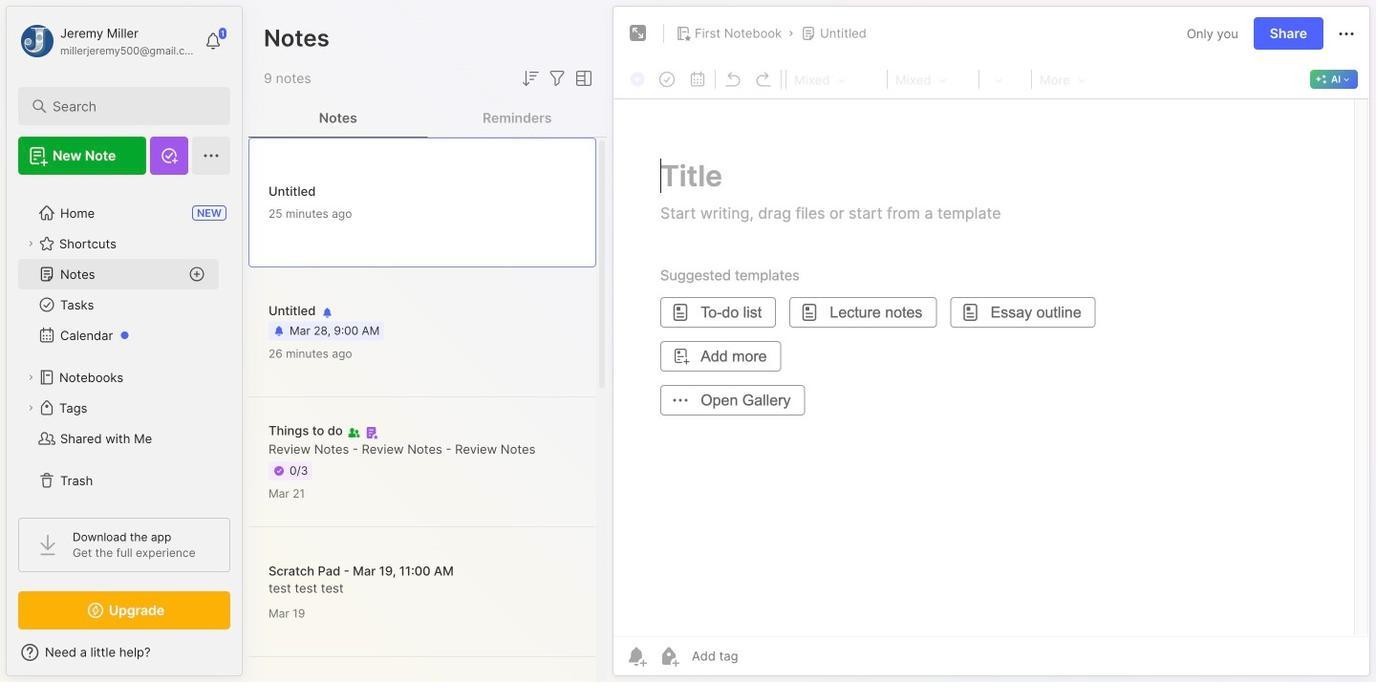 Task type: describe. For each thing, give the bounding box(es) containing it.
Account field
[[18, 22, 195, 60]]

click to collapse image
[[241, 647, 256, 670]]

add tag image
[[658, 645, 681, 668]]

heading level image
[[789, 67, 885, 92]]

Add filters field
[[546, 67, 569, 90]]

note window element
[[613, 6, 1371, 682]]

Heading level field
[[789, 67, 885, 92]]

add a reminder image
[[625, 645, 648, 668]]

Sort options field
[[519, 67, 542, 90]]

main element
[[0, 0, 249, 683]]

WHAT'S NEW field
[[7, 638, 242, 668]]

expand notebooks image
[[25, 372, 36, 383]]

Font size field
[[982, 67, 1030, 92]]

more actions image
[[1335, 23, 1358, 45]]



Task type: vqa. For each thing, say whether or not it's contained in the screenshot.
All at the bottom right of page
no



Task type: locate. For each thing, give the bounding box(es) containing it.
Font family field
[[890, 67, 977, 92]]

more image
[[1034, 67, 1092, 92]]

View options field
[[569, 67, 596, 90]]

font size image
[[982, 67, 1030, 92]]

tab list
[[249, 99, 607, 138]]

None search field
[[53, 95, 205, 118]]

Add tag field
[[690, 648, 834, 665]]

tree inside main element
[[7, 186, 242, 508]]

add filters image
[[546, 67, 569, 90]]

font family image
[[890, 67, 977, 92]]

More actions field
[[1335, 21, 1358, 45]]

Note Editor text field
[[614, 98, 1370, 637]]

tree
[[7, 186, 242, 508]]

expand tags image
[[25, 402, 36, 414]]

Search text field
[[53, 98, 205, 116]]

expand note image
[[627, 22, 650, 45]]

none search field inside main element
[[53, 95, 205, 118]]

insert image
[[625, 67, 652, 92]]

Insert field
[[625, 67, 652, 92]]

More field
[[1034, 67, 1092, 92]]



